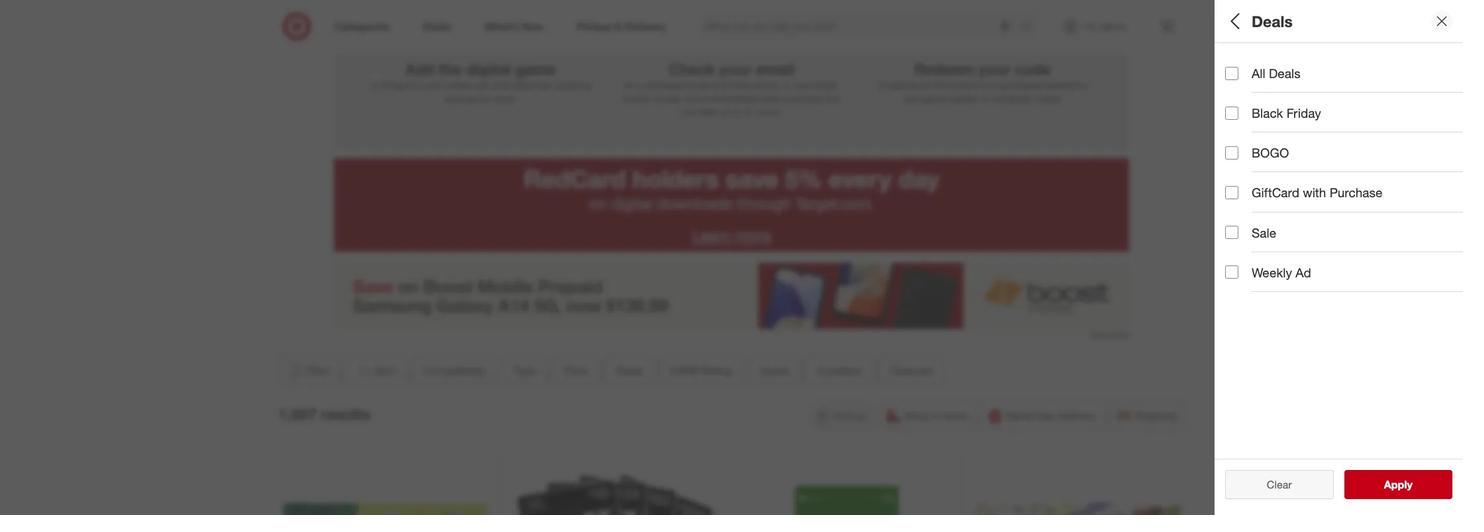 Task type: vqa. For each thing, say whether or not it's contained in the screenshot.
'PRODUCTS'
no



Task type: locate. For each thing, give the bounding box(es) containing it.
all
[[1289, 479, 1299, 492]]

digital
[[466, 60, 511, 78], [611, 194, 653, 213]]

0 vertical spatial esrb rating button
[[1226, 229, 1454, 275]]

the inside redeem your code to download the content you purchased directly to your game system or computer. enjoy!
[[932, 79, 945, 91]]

your
[[719, 60, 751, 78], [979, 60, 1011, 78], [426, 79, 444, 91], [903, 93, 921, 104]]

take
[[699, 106, 717, 117]]

code
[[1015, 60, 1051, 78], [689, 79, 710, 91]]

digital down holders
[[611, 194, 653, 213]]

1 horizontal spatial type button
[[1226, 89, 1454, 136]]

1,557
[[278, 405, 317, 424]]

0 horizontal spatial type
[[514, 365, 536, 378]]

shop
[[905, 410, 930, 423]]

clear
[[1261, 479, 1286, 492], [1267, 479, 1292, 492]]

pickup
[[834, 410, 866, 423]]

compatibility
[[1226, 57, 1305, 72], [423, 365, 486, 378]]

0 vertical spatial all
[[1226, 12, 1244, 30]]

1 horizontal spatial esrb
[[1226, 242, 1260, 258]]

1 horizontal spatial genre
[[1226, 289, 1262, 304]]

deals inside all filters dialog
[[1226, 196, 1260, 211]]

shop in store
[[905, 410, 968, 423]]

2 download from the left
[[889, 79, 930, 91]]

1 horizontal spatial price
[[1226, 150, 1257, 165]]

0 horizontal spatial compatibility button
[[412, 357, 497, 386]]

1 horizontal spatial esrb rating button
[[1226, 229, 1454, 275]]

redeem
[[915, 60, 975, 78]]

0 vertical spatial deals button
[[1226, 182, 1454, 229]]

redcard holders save 5% every day
[[524, 164, 940, 194]]

type button
[[1226, 89, 1454, 136], [503, 357, 548, 386]]

usual.
[[493, 93, 517, 104]]

0 horizontal spatial download
[[645, 79, 686, 91]]

purchased
[[1000, 79, 1044, 91]]

Black Friday checkbox
[[1226, 107, 1239, 120]]

black friday
[[1252, 105, 1322, 121]]

0 vertical spatial digital
[[466, 60, 511, 78]]

download inside redeem your code to download the content you purchased directly to your game system or computer. enjoy!
[[889, 79, 930, 91]]

rating
[[1264, 242, 1303, 258], [702, 365, 732, 378]]

0 vertical spatial code
[[1015, 60, 1051, 78]]

on digital downloads through target.com.
[[589, 194, 874, 213]]

1 horizontal spatial download
[[889, 79, 930, 91]]

compatibility button
[[1226, 43, 1454, 89], [412, 357, 497, 386]]

on inside check your email for a download code and instructions on next steps. emails usually arrive immediately after purchase, but can take up to 4+ hours.
[[781, 79, 792, 91]]

a
[[638, 79, 643, 91]]

genre
[[1226, 289, 1262, 304], [760, 365, 789, 378]]

1 horizontal spatial all
[[1252, 66, 1266, 81]]

all
[[1226, 12, 1244, 30], [1252, 66, 1266, 81]]

1 vertical spatial code
[[689, 79, 710, 91]]

1 vertical spatial esrb
[[671, 365, 699, 378]]

0 vertical spatial game
[[515, 60, 556, 78]]

0 horizontal spatial game
[[515, 60, 556, 78]]

game inside redeem your code to download the content you purchased directly to your game system or computer. enjoy!
[[924, 93, 947, 104]]

to right up
[[733, 106, 741, 117]]

0 horizontal spatial esrb rating
[[671, 365, 732, 378]]

1 vertical spatial compatibility
[[423, 365, 486, 378]]

next
[[794, 79, 812, 91]]

genre down weekly ad checkbox
[[1226, 289, 1262, 304]]

digital up cart
[[466, 60, 511, 78]]

0 horizontal spatial code
[[689, 79, 710, 91]]

search button
[[1015, 12, 1047, 44]]

0 vertical spatial genre button
[[1226, 275, 1454, 322]]

0 horizontal spatial esrb rating button
[[660, 357, 744, 386]]

0 vertical spatial esrb
[[1226, 242, 1260, 258]]

1 vertical spatial rating
[[702, 365, 732, 378]]

or
[[370, 79, 378, 91], [982, 93, 991, 104]]

1 horizontal spatial esrb rating
[[1226, 242, 1303, 258]]

0 vertical spatial rating
[[1264, 242, 1303, 258]]

content
[[381, 79, 412, 91], [948, 79, 980, 91]]

the right follow
[[538, 79, 551, 91]]

sort
[[375, 365, 396, 378]]

0 vertical spatial esrb rating
[[1226, 242, 1303, 258]]

clear all button
[[1226, 471, 1334, 500]]

1 download from the left
[[645, 79, 686, 91]]

0 vertical spatial compatibility
[[1226, 57, 1305, 72]]

after
[[762, 93, 782, 104]]

game left 'system'
[[924, 93, 947, 104]]

clear inside clear all button
[[1261, 479, 1286, 492]]

0 horizontal spatial compatibility
[[423, 365, 486, 378]]

1 horizontal spatial rating
[[1264, 242, 1303, 258]]

apply
[[1385, 479, 1413, 492]]

new super mario bros u deluxe - nintendo switch image
[[283, 460, 488, 516], [283, 460, 488, 516]]

code up purchased
[[1015, 60, 1051, 78]]

super mario party - nintendo switch image
[[975, 460, 1180, 516], [975, 460, 1180, 516]]

your down add at the top left of the page
[[426, 79, 444, 91]]

and up usual.
[[493, 79, 508, 91]]

xbox gift card (digital) image
[[745, 460, 949, 516], [745, 460, 949, 516]]

content up 'system'
[[948, 79, 980, 91]]

0 horizontal spatial and
[[493, 79, 508, 91]]

results right 1,557
[[321, 405, 370, 424]]

the up the online at the left of page
[[439, 60, 462, 78]]

price button
[[1226, 136, 1454, 182], [553, 357, 600, 386]]

advertisement region
[[334, 263, 1130, 329]]

0 vertical spatial on
[[781, 79, 792, 91]]

all inside dialog
[[1226, 12, 1244, 30]]

1 horizontal spatial results
[[1393, 479, 1427, 492]]

0 horizontal spatial on
[[589, 194, 607, 213]]

on down the "redcard"
[[589, 194, 607, 213]]

1 horizontal spatial compatibility button
[[1226, 43, 1454, 89]]

1 and from the left
[[493, 79, 508, 91]]

clear inside clear 'button'
[[1267, 479, 1292, 492]]

rating inside all filters dialog
[[1264, 242, 1303, 258]]

1 vertical spatial esrb rating
[[671, 365, 732, 378]]

but
[[827, 93, 841, 104]]

clear for clear
[[1267, 479, 1292, 492]]

check
[[669, 60, 715, 78]]

0 vertical spatial type
[[1226, 103, 1254, 118]]

1 vertical spatial digital
[[611, 194, 653, 213]]

2 clear from the left
[[1267, 479, 1292, 492]]

featured button
[[880, 357, 944, 386]]

every
[[829, 164, 892, 194]]

results for see results
[[1393, 479, 1427, 492]]

on left next
[[781, 79, 792, 91]]

all left filters
[[1226, 12, 1244, 30]]

1 horizontal spatial or
[[982, 93, 991, 104]]

0 horizontal spatial all
[[1226, 12, 1244, 30]]

1 horizontal spatial type
[[1226, 103, 1254, 118]]

0 vertical spatial or
[[370, 79, 378, 91]]

1 horizontal spatial compatibility
[[1226, 57, 1305, 72]]

can
[[682, 106, 697, 117]]

1 horizontal spatial and
[[712, 79, 728, 91]]

genre inside all filters dialog
[[1226, 289, 1262, 304]]

0 horizontal spatial content
[[381, 79, 412, 91]]

0 horizontal spatial genre button
[[749, 357, 801, 386]]

results inside see results button
[[1393, 479, 1427, 492]]

sponsored
[[1090, 330, 1130, 340]]

0 vertical spatial results
[[321, 405, 370, 424]]

redcard
[[524, 164, 626, 194]]

0 vertical spatial genre
[[1226, 289, 1262, 304]]

learn
[[692, 226, 731, 245]]

download
[[645, 79, 686, 91], [889, 79, 930, 91]]

game
[[515, 60, 556, 78], [924, 93, 947, 104]]

1 vertical spatial game
[[924, 93, 947, 104]]

all right all deals option
[[1252, 66, 1266, 81]]

to
[[415, 79, 423, 91], [878, 79, 886, 91], [1079, 79, 1088, 91], [733, 106, 741, 117]]

same day delivery button
[[982, 402, 1105, 431]]

roblox gift card image
[[514, 460, 718, 516]]

immediately
[[710, 93, 760, 104]]

2 content from the left
[[948, 79, 980, 91]]

esrb rating button
[[1226, 229, 1454, 275], [660, 357, 744, 386]]

0 horizontal spatial genre
[[760, 365, 789, 378]]

1 vertical spatial results
[[1393, 479, 1427, 492]]

follow
[[511, 79, 535, 91]]

on
[[781, 79, 792, 91], [589, 194, 607, 213]]

and up 'immediately' at the top of the page
[[712, 79, 728, 91]]

to down add at the top left of the page
[[415, 79, 423, 91]]

1 horizontal spatial game
[[924, 93, 947, 104]]

2 horizontal spatial the
[[932, 79, 945, 91]]

see results
[[1371, 479, 1427, 492]]

all inside deals "dialog"
[[1252, 66, 1266, 81]]

1 horizontal spatial content
[[948, 79, 980, 91]]

1 vertical spatial type
[[514, 365, 536, 378]]

the down redeem
[[932, 79, 945, 91]]

0 horizontal spatial rating
[[702, 365, 732, 378]]

1 vertical spatial all
[[1252, 66, 1266, 81]]

results right see
[[1393, 479, 1427, 492]]

1 content from the left
[[381, 79, 412, 91]]

download up usually
[[645, 79, 686, 91]]

genre left condition
[[760, 365, 789, 378]]

price
[[1226, 150, 1257, 165], [564, 365, 588, 378]]

condition
[[817, 365, 863, 378]]

and inside add the digital game or content to your online cart and follow the checkout process as usual.
[[493, 79, 508, 91]]

1 horizontal spatial genre button
[[1226, 275, 1454, 322]]

store
[[944, 410, 968, 423]]

type inside all filters dialog
[[1226, 103, 1254, 118]]

1 horizontal spatial the
[[538, 79, 551, 91]]

content down add at the top left of the page
[[381, 79, 412, 91]]

1 vertical spatial on
[[589, 194, 607, 213]]

1 horizontal spatial on
[[781, 79, 792, 91]]

game up follow
[[515, 60, 556, 78]]

1 vertical spatial price button
[[553, 357, 600, 386]]

download down redeem
[[889, 79, 930, 91]]

clear for clear all
[[1261, 479, 1286, 492]]

1 vertical spatial or
[[982, 93, 991, 104]]

1 vertical spatial genre
[[760, 365, 789, 378]]

1 vertical spatial type button
[[503, 357, 548, 386]]

0 horizontal spatial results
[[321, 405, 370, 424]]

1 horizontal spatial code
[[1015, 60, 1051, 78]]

0 horizontal spatial deals button
[[605, 357, 654, 386]]

0 horizontal spatial digital
[[466, 60, 511, 78]]

1 clear from the left
[[1261, 479, 1286, 492]]

esrb rating
[[1226, 242, 1303, 258], [671, 365, 732, 378]]

0 vertical spatial price
[[1226, 150, 1257, 165]]

your down redeem
[[903, 93, 921, 104]]

results
[[321, 405, 370, 424], [1393, 479, 1427, 492]]

0 vertical spatial price button
[[1226, 136, 1454, 182]]

1 vertical spatial esrb rating button
[[660, 357, 744, 386]]

same
[[1006, 410, 1034, 423]]

code up arrive
[[689, 79, 710, 91]]

0 horizontal spatial or
[[370, 79, 378, 91]]

2 and from the left
[[712, 79, 728, 91]]

esrb rating button inside all filters dialog
[[1226, 229, 1454, 275]]

deals
[[1252, 12, 1293, 30], [1269, 66, 1301, 81], [1226, 196, 1260, 211], [616, 365, 643, 378]]

through
[[737, 194, 791, 213]]

your up the instructions
[[719, 60, 751, 78]]

1 vertical spatial price
[[564, 365, 588, 378]]

and
[[493, 79, 508, 91], [712, 79, 728, 91]]

downloads
[[657, 194, 733, 213]]

code inside redeem your code to download the content you purchased directly to your game system or computer. enjoy!
[[1015, 60, 1051, 78]]



Task type: describe. For each thing, give the bounding box(es) containing it.
see
[[1371, 479, 1390, 492]]

shop in store button
[[880, 402, 977, 431]]

download inside check your email for a download code and instructions on next steps. emails usually arrive immediately after purchase, but can take up to 4+ hours.
[[645, 79, 686, 91]]

all for all deals
[[1252, 66, 1266, 81]]

day
[[898, 164, 940, 194]]

pickup button
[[810, 402, 875, 431]]

your up 'you' in the right top of the page
[[979, 60, 1011, 78]]

in
[[933, 410, 941, 423]]

online
[[446, 79, 471, 91]]

0 horizontal spatial price
[[564, 365, 588, 378]]

shipping
[[1135, 410, 1177, 423]]

see results button
[[1345, 471, 1453, 500]]

black
[[1252, 105, 1284, 121]]

filter button
[[278, 357, 340, 386]]

delivery
[[1058, 410, 1096, 423]]

day
[[1037, 410, 1055, 423]]

digital inside add the digital game or content to your online cart and follow the checkout process as usual.
[[466, 60, 511, 78]]

weekly
[[1252, 265, 1293, 280]]

enjoy!
[[1037, 93, 1062, 104]]

sort button
[[345, 357, 407, 386]]

with
[[1303, 185, 1327, 200]]

purchase
[[1330, 185, 1383, 200]]

esrb inside all filters dialog
[[1226, 242, 1260, 258]]

clear all
[[1261, 479, 1299, 492]]

deals dialog
[[1215, 0, 1464, 516]]

usually
[[653, 93, 681, 104]]

Weekly Ad checkbox
[[1226, 266, 1239, 279]]

apply button
[[1345, 471, 1453, 500]]

0 horizontal spatial esrb
[[671, 365, 699, 378]]

directly
[[1046, 79, 1077, 91]]

system
[[950, 93, 980, 104]]

esrb rating inside all filters dialog
[[1226, 242, 1303, 258]]

for
[[624, 79, 635, 91]]

to inside add the digital game or content to your online cart and follow the checkout process as usual.
[[415, 79, 423, 91]]

you
[[982, 79, 997, 91]]

weekly ad
[[1252, 265, 1312, 280]]

all filters
[[1226, 12, 1289, 30]]

emails
[[623, 93, 650, 104]]

clear button
[[1226, 471, 1334, 500]]

5%
[[785, 164, 822, 194]]

all filters dialog
[[1215, 0, 1464, 516]]

price inside all filters dialog
[[1226, 150, 1257, 165]]

1 horizontal spatial price button
[[1226, 136, 1454, 182]]

email
[[756, 60, 795, 78]]

process
[[445, 93, 478, 104]]

filter
[[307, 365, 330, 378]]

as
[[481, 93, 490, 104]]

and inside check your email for a download code and instructions on next steps. emails usually arrive immediately after purchase, but can take up to 4+ hours.
[[712, 79, 728, 91]]

or inside redeem your code to download the content you purchased directly to your game system or computer. enjoy!
[[982, 93, 991, 104]]

1 horizontal spatial deals button
[[1226, 182, 1454, 229]]

steps.
[[815, 79, 840, 91]]

arrive
[[684, 93, 707, 104]]

content inside redeem your code to download the content you purchased directly to your game system or computer. enjoy!
[[948, 79, 980, 91]]

redeem your code to download the content you purchased directly to your game system or computer. enjoy!
[[878, 60, 1088, 104]]

friday
[[1287, 105, 1322, 121]]

1 vertical spatial compatibility button
[[412, 357, 497, 386]]

holders
[[633, 164, 719, 194]]

filters
[[1248, 12, 1289, 30]]

1 vertical spatial genre button
[[749, 357, 801, 386]]

game inside add the digital game or content to your online cart and follow the checkout process as usual.
[[515, 60, 556, 78]]

add the digital game or content to your online cart and follow the checkout process as usual.
[[370, 60, 592, 104]]

all deals
[[1252, 66, 1301, 81]]

check your email for a download code and instructions on next steps. emails usually arrive immediately after purchase, but can take up to 4+ hours.
[[623, 60, 841, 117]]

your inside add the digital game or content to your online cart and follow the checkout process as usual.
[[426, 79, 444, 91]]

all for all filters
[[1226, 12, 1244, 30]]

cart
[[474, 79, 490, 91]]

1 vertical spatial deals button
[[605, 357, 654, 386]]

checkout
[[554, 79, 592, 91]]

code inside check your email for a download code and instructions on next steps. emails usually arrive immediately after purchase, but can take up to 4+ hours.
[[689, 79, 710, 91]]

ad
[[1296, 265, 1312, 280]]

add
[[406, 60, 435, 78]]

computer.
[[993, 93, 1035, 104]]

up
[[719, 106, 730, 117]]

compatibility inside all filters dialog
[[1226, 57, 1305, 72]]

0 horizontal spatial type button
[[503, 357, 548, 386]]

condition button
[[806, 357, 874, 386]]

1,557 results
[[278, 405, 370, 424]]

giftcard with purchase
[[1252, 185, 1383, 200]]

results for 1,557 results
[[321, 405, 370, 424]]

hours.
[[757, 106, 782, 117]]

your inside check your email for a download code and instructions on next steps. emails usually arrive immediately after purchase, but can take up to 4+ hours.
[[719, 60, 751, 78]]

to inside check your email for a download code and instructions on next steps. emails usually arrive immediately after purchase, but can take up to 4+ hours.
[[733, 106, 741, 117]]

2
[[726, 12, 737, 35]]

BOGO checkbox
[[1226, 146, 1239, 160]]

or inside add the digital game or content to your online cart and follow the checkout process as usual.
[[370, 79, 378, 91]]

same day delivery
[[1006, 410, 1096, 423]]

0 vertical spatial compatibility button
[[1226, 43, 1454, 89]]

All Deals checkbox
[[1226, 67, 1239, 80]]

featured
[[891, 365, 933, 378]]

GiftCard with Purchase checkbox
[[1226, 186, 1239, 200]]

0 horizontal spatial price button
[[553, 357, 600, 386]]

save
[[726, 164, 779, 194]]

1 horizontal spatial digital
[[611, 194, 653, 213]]

sale
[[1252, 225, 1277, 240]]

to right the steps.
[[878, 79, 886, 91]]

0 horizontal spatial the
[[439, 60, 462, 78]]

to right directly
[[1079, 79, 1088, 91]]

target.com.
[[795, 194, 874, 213]]

purchase,
[[784, 93, 825, 104]]

1
[[475, 12, 486, 35]]

more
[[736, 226, 772, 245]]

Sale checkbox
[[1226, 226, 1239, 239]]

giftcard
[[1252, 185, 1300, 200]]

0 vertical spatial type button
[[1226, 89, 1454, 136]]

bogo
[[1252, 145, 1290, 161]]

content inside add the digital game or content to your online cart and follow the checkout process as usual.
[[381, 79, 412, 91]]

3
[[977, 12, 988, 35]]

What can we help you find? suggestions appear below search field
[[698, 12, 1024, 41]]

4+
[[743, 106, 754, 117]]

shipping button
[[1110, 402, 1185, 431]]



